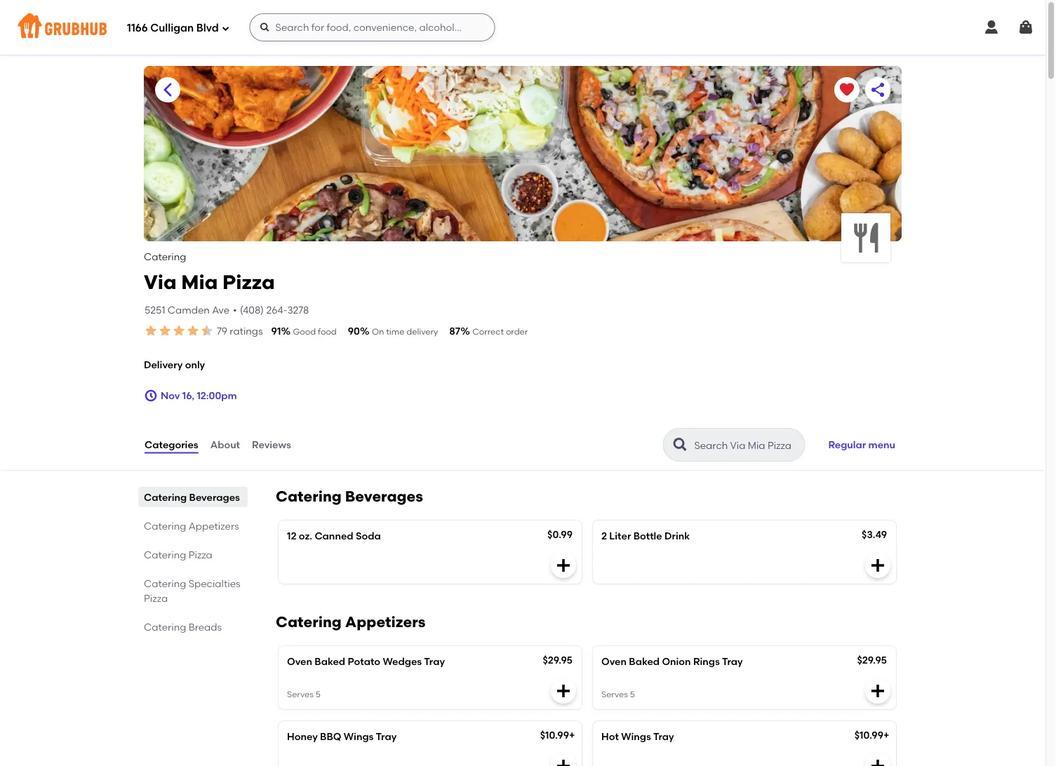 Task type: vqa. For each thing, say whether or not it's contained in the screenshot.
third Edit Button
no



Task type: locate. For each thing, give the bounding box(es) containing it.
wings
[[344, 731, 374, 743], [621, 731, 651, 743]]

catering inside 'tab'
[[144, 491, 187, 503]]

catering down the catering appetizers tab
[[144, 549, 186, 561]]

2 baked from the left
[[629, 656, 660, 668]]

pizza inside catering specialties pizza
[[144, 592, 168, 604]]

potato
[[348, 656, 380, 668]]

correct order
[[472, 326, 528, 336]]

catering breads
[[144, 621, 222, 633]]

0 vertical spatial catering appetizers
[[144, 520, 239, 532]]

honey
[[287, 731, 318, 743]]

tray right the "hot"
[[653, 731, 674, 743]]

catering beverages up the canned
[[276, 488, 423, 506]]

1 horizontal spatial baked
[[629, 656, 660, 668]]

beverages
[[345, 488, 423, 506], [189, 491, 240, 503]]

+
[[569, 730, 575, 741], [883, 730, 889, 741]]

0 horizontal spatial appetizers
[[189, 520, 239, 532]]

2 serves 5 from the left
[[601, 689, 635, 699]]

0 horizontal spatial baked
[[315, 656, 345, 668]]

catering breads tab
[[144, 620, 242, 634]]

catering pizza
[[144, 549, 212, 561]]

catering beverages tab
[[144, 490, 242, 505]]

1 serves 5 from the left
[[287, 689, 321, 699]]

beverages up the catering appetizers tab
[[189, 491, 240, 503]]

catering appetizers down catering beverages 'tab'
[[144, 520, 239, 532]]

svg image for $29.95
[[869, 683, 886, 700]]

1 $10.99 from the left
[[540, 730, 569, 741]]

0 horizontal spatial catering beverages
[[144, 491, 240, 503]]

baked
[[315, 656, 345, 668], [629, 656, 660, 668]]

categories
[[145, 439, 198, 451]]

0 horizontal spatial 5
[[316, 689, 321, 699]]

1 vertical spatial svg image
[[869, 683, 886, 700]]

$10.99 for honey bbq wings tray
[[540, 730, 569, 741]]

+ for honey bbq wings tray
[[569, 730, 575, 741]]

2 oven from the left
[[601, 656, 627, 668]]

0 vertical spatial appetizers
[[189, 520, 239, 532]]

catering left breads
[[144, 621, 186, 633]]

appetizers
[[189, 520, 239, 532], [345, 613, 425, 631]]

appetizers up the wedges
[[345, 613, 425, 631]]

catering down catering pizza on the bottom left of the page
[[144, 578, 186, 590]]

1 $29.95 from the left
[[543, 654, 573, 666]]

$10.99
[[540, 730, 569, 741], [854, 730, 883, 741]]

hot
[[601, 731, 619, 743]]

regular
[[828, 439, 866, 451]]

0 vertical spatial svg image
[[259, 22, 271, 33]]

0 horizontal spatial $10.99 +
[[540, 730, 575, 741]]

5251
[[145, 304, 165, 316]]

delivery only
[[144, 359, 205, 371]]

tray
[[424, 656, 445, 668], [722, 656, 743, 668], [376, 731, 397, 743], [653, 731, 674, 743]]

$3.49
[[862, 529, 887, 541]]

svg image inside nov 16, 12:00pm button
[[144, 389, 158, 403]]

1 serves from the left
[[287, 689, 314, 699]]

0 horizontal spatial oven
[[287, 656, 312, 668]]

menu
[[868, 439, 895, 451]]

$29.95
[[543, 654, 573, 666], [857, 654, 887, 666]]

2 horizontal spatial pizza
[[223, 270, 275, 294]]

baked left 'potato'
[[315, 656, 345, 668]]

0 horizontal spatial $10.99
[[540, 730, 569, 741]]

wings right the "hot"
[[621, 731, 651, 743]]

2 wings from the left
[[621, 731, 651, 743]]

svg image
[[983, 19, 1000, 36], [1017, 19, 1034, 36], [221, 24, 230, 33], [144, 389, 158, 403], [555, 557, 572, 574], [869, 557, 886, 574], [555, 683, 572, 700], [555, 758, 572, 766]]

good
[[293, 326, 316, 336]]

oven left onion
[[601, 656, 627, 668]]

1 horizontal spatial $10.99
[[854, 730, 883, 741]]

1 5 from the left
[[316, 689, 321, 699]]

0 horizontal spatial serves
[[287, 689, 314, 699]]

2 vertical spatial svg image
[[869, 758, 886, 766]]

2 liter bottle drink
[[601, 530, 690, 542]]

0 horizontal spatial catering appetizers
[[144, 520, 239, 532]]

$10.99 for hot wings tray
[[854, 730, 883, 741]]

pizza
[[223, 270, 275, 294], [189, 549, 212, 561], [144, 592, 168, 604]]

2 $10.99 from the left
[[854, 730, 883, 741]]

via mia pizza logo image
[[841, 213, 890, 262]]

catering appetizers up 'potato'
[[276, 613, 425, 631]]

wings right bbq
[[344, 731, 374, 743]]

catering up via
[[144, 251, 186, 263]]

1 horizontal spatial $10.99 +
[[854, 730, 889, 741]]

svg image for $10.99
[[869, 758, 886, 766]]

0 horizontal spatial pizza
[[144, 592, 168, 604]]

0 horizontal spatial wings
[[344, 731, 374, 743]]

(408)
[[240, 304, 264, 316]]

hot wings tray
[[601, 731, 674, 743]]

2 5 from the left
[[630, 689, 635, 699]]

1 horizontal spatial oven
[[601, 656, 627, 668]]

79 ratings
[[217, 325, 263, 337]]

on
[[372, 326, 384, 336]]

star icon image
[[144, 324, 158, 338], [158, 324, 172, 338], [172, 324, 186, 338], [186, 324, 200, 338], [200, 324, 214, 338], [200, 324, 214, 338]]

serves for oven baked onion rings tray
[[601, 689, 628, 699]]

beverages up soda
[[345, 488, 423, 506]]

baked for potato
[[315, 656, 345, 668]]

serves 5 up 'honey'
[[287, 689, 321, 699]]

1 horizontal spatial wings
[[621, 731, 651, 743]]

1 horizontal spatial pizza
[[189, 549, 212, 561]]

$10.99 +
[[540, 730, 575, 741], [854, 730, 889, 741]]

1 wings from the left
[[344, 731, 374, 743]]

5 up hot wings tray
[[630, 689, 635, 699]]

appetizers down catering beverages 'tab'
[[189, 520, 239, 532]]

bbq
[[320, 731, 341, 743]]

1 vertical spatial catering appetizers
[[276, 613, 425, 631]]

2 + from the left
[[883, 730, 889, 741]]

1 oven from the left
[[287, 656, 312, 668]]

baked left onion
[[629, 656, 660, 668]]

1 horizontal spatial appetizers
[[345, 613, 425, 631]]

svg image
[[259, 22, 271, 33], [869, 683, 886, 700], [869, 758, 886, 766]]

pizza down the catering appetizers tab
[[189, 549, 212, 561]]

food
[[318, 326, 337, 336]]

0 horizontal spatial beverages
[[189, 491, 240, 503]]

0 horizontal spatial $29.95
[[543, 654, 573, 666]]

liter
[[609, 530, 631, 542]]

catering appetizers inside tab
[[144, 520, 239, 532]]

$29.95 for oven baked onion rings tray
[[857, 654, 887, 666]]

svg image inside main navigation navigation
[[259, 22, 271, 33]]

ave
[[212, 304, 230, 316]]

2
[[601, 530, 607, 542]]

1 horizontal spatial $29.95
[[857, 654, 887, 666]]

catering
[[144, 251, 186, 263], [276, 488, 342, 506], [144, 491, 187, 503], [144, 520, 186, 532], [144, 549, 186, 561], [144, 578, 186, 590], [276, 613, 342, 631], [144, 621, 186, 633]]

catering beverages
[[276, 488, 423, 506], [144, 491, 240, 503]]

1 horizontal spatial +
[[883, 730, 889, 741]]

2 $10.99 + from the left
[[854, 730, 889, 741]]

time
[[386, 326, 404, 336]]

catering up the catering appetizers tab
[[144, 491, 187, 503]]

mia
[[181, 270, 218, 294]]

79
[[217, 325, 227, 337]]

5
[[316, 689, 321, 699], [630, 689, 635, 699]]

tray right bbq
[[376, 731, 397, 743]]

tray right the wedges
[[424, 656, 445, 668]]

share icon image
[[869, 81, 886, 98]]

1 $10.99 + from the left
[[540, 730, 575, 741]]

catering beverages up the catering appetizers tab
[[144, 491, 240, 503]]

catering appetizers tab
[[144, 519, 242, 533]]

bottle
[[633, 530, 662, 542]]

oven
[[287, 656, 312, 668], [601, 656, 627, 668]]

1 horizontal spatial 5
[[630, 689, 635, 699]]

5 up bbq
[[316, 689, 321, 699]]

serves 5
[[287, 689, 321, 699], [601, 689, 635, 699]]

catering appetizers
[[144, 520, 239, 532], [276, 613, 425, 631]]

$29.95 for oven baked potato wedges tray
[[543, 654, 573, 666]]

1 horizontal spatial beverages
[[345, 488, 423, 506]]

catering beverages inside 'tab'
[[144, 491, 240, 503]]

2 serves from the left
[[601, 689, 628, 699]]

12
[[287, 530, 296, 542]]

serves 5 for oven baked potato wedges tray
[[287, 689, 321, 699]]

$10.99 + for honey bbq wings tray
[[540, 730, 575, 741]]

0 horizontal spatial +
[[569, 730, 575, 741]]

2 $29.95 from the left
[[857, 654, 887, 666]]

serves for oven baked potato wedges tray
[[287, 689, 314, 699]]

serves 5 up the "hot"
[[601, 689, 635, 699]]

pizza up the (408)
[[223, 270, 275, 294]]

0 horizontal spatial serves 5
[[287, 689, 321, 699]]

pizza up "catering breads"
[[144, 592, 168, 604]]

order
[[506, 326, 528, 336]]

oven left 'potato'
[[287, 656, 312, 668]]

serves up 'honey'
[[287, 689, 314, 699]]

oven for oven baked onion rings tray
[[601, 656, 627, 668]]

1 vertical spatial pizza
[[189, 549, 212, 561]]

nov 16, 12:00pm button
[[144, 383, 237, 409]]

serves
[[287, 689, 314, 699], [601, 689, 628, 699]]

1 + from the left
[[569, 730, 575, 741]]

search icon image
[[672, 437, 689, 453]]

1 horizontal spatial serves
[[601, 689, 628, 699]]

1 horizontal spatial serves 5
[[601, 689, 635, 699]]

1 baked from the left
[[315, 656, 345, 668]]

serves up the "hot"
[[601, 689, 628, 699]]

onion
[[662, 656, 691, 668]]

+ for hot wings tray
[[883, 730, 889, 741]]

5 for potato
[[316, 689, 321, 699]]

canned
[[315, 530, 353, 542]]

2 vertical spatial pizza
[[144, 592, 168, 604]]

rings
[[693, 656, 720, 668]]

91
[[271, 325, 281, 337]]

1166
[[127, 22, 148, 34]]

0 vertical spatial pizza
[[223, 270, 275, 294]]



Task type: describe. For each thing, give the bounding box(es) containing it.
catering up oz.
[[276, 488, 342, 506]]

saved restaurant button
[[834, 77, 860, 102]]

3278
[[287, 304, 309, 316]]

•
[[233, 304, 237, 316]]

good food
[[293, 326, 337, 336]]

$0.99
[[547, 529, 573, 541]]

1 vertical spatial appetizers
[[345, 613, 425, 631]]

on time delivery
[[372, 326, 438, 336]]

main navigation navigation
[[0, 0, 1046, 55]]

Search for food, convenience, alcohol... search field
[[250, 13, 495, 41]]

90
[[348, 325, 360, 337]]

nov 16, 12:00pm
[[161, 390, 237, 402]]

appetizers inside tab
[[189, 520, 239, 532]]

5 for onion
[[630, 689, 635, 699]]

catering specialties pizza tab
[[144, 576, 242, 606]]

oz.
[[299, 530, 312, 542]]

only
[[185, 359, 205, 371]]

baked for onion
[[629, 656, 660, 668]]

tray right rings
[[722, 656, 743, 668]]

correct
[[472, 326, 504, 336]]

reviews button
[[251, 420, 292, 470]]

blvd
[[196, 22, 219, 34]]

breads
[[189, 621, 222, 633]]

Search Via Mia Pizza search field
[[693, 439, 800, 452]]

5251 camden ave • (408) 264-3278
[[145, 304, 309, 316]]

via
[[144, 270, 177, 294]]

catering inside catering specialties pizza
[[144, 578, 186, 590]]

regular menu
[[828, 439, 895, 451]]

pizza for specialties
[[144, 592, 168, 604]]

reviews
[[252, 439, 291, 451]]

1166 culligan blvd
[[127, 22, 219, 34]]

1 horizontal spatial catering appetizers
[[276, 613, 425, 631]]

catering pizza tab
[[144, 547, 242, 562]]

regular menu button
[[822, 430, 902, 460]]

oven baked potato wedges tray
[[287, 656, 445, 668]]

camden
[[168, 304, 210, 316]]

87
[[449, 325, 460, 337]]

16,
[[182, 390, 194, 402]]

specialties
[[189, 578, 240, 590]]

pizza for mia
[[223, 270, 275, 294]]

pizza inside 'tab'
[[189, 549, 212, 561]]

oven for oven baked potato wedges tray
[[287, 656, 312, 668]]

catering specialties pizza
[[144, 578, 240, 604]]

saved restaurant image
[[839, 81, 855, 98]]

soda
[[356, 530, 381, 542]]

$10.99 + for hot wings tray
[[854, 730, 889, 741]]

categories button
[[144, 420, 199, 470]]

5251 camden ave button
[[144, 302, 230, 318]]

catering up catering pizza on the bottom left of the page
[[144, 520, 186, 532]]

serves 5 for oven baked onion rings tray
[[601, 689, 635, 699]]

12:00pm
[[197, 390, 237, 402]]

delivery
[[406, 326, 438, 336]]

264-
[[266, 304, 287, 316]]

catering up oven baked potato wedges tray
[[276, 613, 342, 631]]

(408) 264-3278 button
[[240, 303, 309, 317]]

honey bbq wings tray
[[287, 731, 397, 743]]

via mia pizza
[[144, 270, 275, 294]]

about
[[210, 439, 240, 451]]

nov
[[161, 390, 180, 402]]

about button
[[210, 420, 241, 470]]

caret left icon image
[[159, 81, 176, 98]]

oven baked onion rings tray
[[601, 656, 743, 668]]

delivery
[[144, 359, 183, 371]]

catering inside 'tab'
[[144, 549, 186, 561]]

wedges
[[383, 656, 422, 668]]

culligan
[[150, 22, 194, 34]]

beverages inside 'tab'
[[189, 491, 240, 503]]

1 horizontal spatial catering beverages
[[276, 488, 423, 506]]

12 oz. canned soda
[[287, 530, 381, 542]]

drink
[[665, 530, 690, 542]]

ratings
[[230, 325, 263, 337]]



